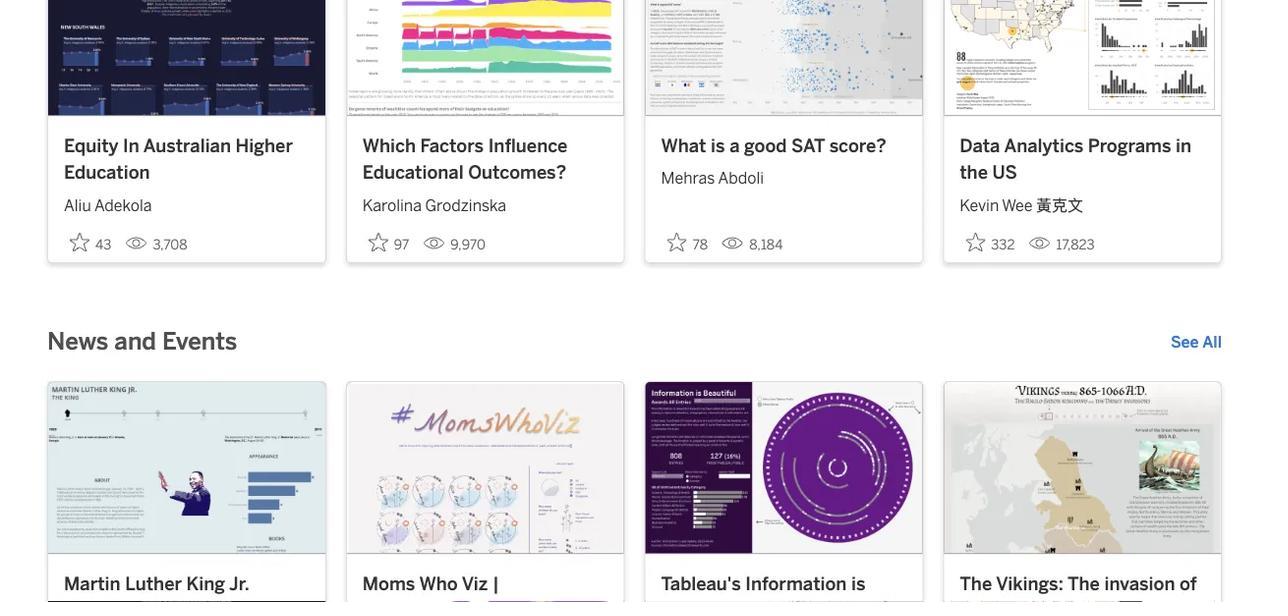 Task type: vqa. For each thing, say whether or not it's contained in the screenshot.


Task type: locate. For each thing, give the bounding box(es) containing it.
the up kingdoms
[[1068, 573, 1100, 595]]

score?
[[830, 135, 887, 156]]

1 horizontal spatial is
[[852, 573, 866, 595]]

the
[[960, 573, 993, 595], [1068, 573, 1100, 595]]

analytics
[[1005, 135, 1084, 156]]

equity
[[64, 135, 118, 156]]

anglo-
[[960, 600, 1016, 603]]

which factors influence educational outcomes?
[[363, 135, 568, 183]]

information
[[746, 573, 847, 595]]

equity in australian higher education link
[[64, 132, 310, 186]]

tableau's information is beautiful (iib) awards
[[661, 573, 866, 603]]

sat
[[792, 135, 825, 156]]

australian
[[143, 135, 231, 156]]

karolina
[[363, 196, 422, 215]]

tableau's
[[661, 573, 741, 595]]

17,823
[[1057, 236, 1095, 253]]

who
[[419, 573, 458, 595]]

0 horizontal spatial the
[[960, 573, 993, 595]]

9,970
[[451, 236, 486, 253]]

the vikings: the invasion of anglo-saxon kingdoms link
[[960, 571, 1206, 603]]

saxon
[[1016, 600, 1069, 603]]

outcomes?
[[468, 162, 567, 183]]

#womenshistorymonth
[[363, 600, 568, 603]]

factors
[[421, 135, 484, 156]]

kingdoms
[[1073, 600, 1157, 603]]

aliu adekola link
[[64, 186, 310, 218]]

news and events heading
[[47, 326, 237, 358]]

tableau's information is beautiful (iib) awards link
[[661, 571, 907, 603]]

moms
[[363, 573, 415, 595]]

1 the from the left
[[960, 573, 993, 595]]

is
[[711, 135, 725, 156], [852, 573, 866, 595]]

what is a good sat score?
[[661, 135, 887, 156]]

0 horizontal spatial is
[[711, 135, 725, 156]]

see all
[[1171, 333, 1222, 351]]

beautiful
[[661, 600, 739, 603]]

the up anglo-
[[960, 573, 993, 595]]

which
[[363, 135, 416, 156]]

is right information
[[852, 573, 866, 595]]

king
[[186, 573, 225, 595]]

adekola
[[94, 196, 152, 215]]

0 vertical spatial is
[[711, 135, 725, 156]]

moms who viz | #womenshistorymonth
[[363, 573, 568, 603]]

1 vertical spatial is
[[852, 573, 866, 595]]

workbook thumbnail image
[[48, 0, 325, 115], [347, 0, 624, 115], [646, 0, 923, 115], [944, 0, 1221, 115], [48, 382, 325, 554], [347, 382, 624, 554], [646, 382, 923, 554], [944, 382, 1221, 554]]

martin luther king jr. link
[[64, 571, 310, 598]]

is left a
[[711, 135, 725, 156]]

aliu adekola
[[64, 196, 152, 215]]

good
[[745, 135, 787, 156]]

see all link
[[1171, 330, 1222, 354]]

events
[[162, 328, 237, 356]]

9,970 views element
[[415, 228, 494, 260]]

1 horizontal spatial the
[[1068, 573, 1100, 595]]

the vikings: the invasion of anglo-saxon kingdoms
[[960, 573, 1198, 603]]

higher
[[236, 135, 293, 156]]

kevin
[[960, 196, 999, 215]]

mehras
[[661, 169, 715, 188]]

3,708 views element
[[117, 228, 195, 260]]

17,823 views element
[[1021, 228, 1103, 260]]



Task type: describe. For each thing, give the bounding box(es) containing it.
educational
[[363, 162, 464, 183]]

|
[[493, 573, 499, 595]]

(iib)
[[744, 600, 782, 603]]

8,184
[[750, 236, 783, 253]]

is inside what is a good sat score? link
[[711, 135, 725, 156]]

is inside tableau's information is beautiful (iib) awards
[[852, 573, 866, 595]]

data analytics programs in the us
[[960, 135, 1192, 183]]

8,184 views element
[[714, 228, 791, 260]]

2 the from the left
[[1068, 573, 1100, 595]]

all
[[1203, 333, 1222, 351]]

3,708
[[153, 236, 187, 253]]

黃克文
[[1037, 196, 1084, 215]]

awards
[[786, 600, 849, 603]]

data
[[960, 135, 1001, 156]]

in
[[1176, 135, 1192, 156]]

martin
[[64, 573, 121, 595]]

what is a good sat score? link
[[661, 132, 907, 159]]

Add Favorite button
[[960, 226, 1021, 258]]

kevin wee 黃克文 link
[[960, 186, 1206, 218]]

programs
[[1089, 135, 1172, 156]]

moms who viz | #womenshistorymonth link
[[363, 571, 608, 603]]

influence
[[488, 135, 568, 156]]

332
[[992, 236, 1015, 253]]

vikings:
[[997, 573, 1064, 595]]

see
[[1171, 333, 1199, 351]]

jr.
[[229, 573, 250, 595]]

the
[[960, 162, 988, 183]]

97
[[394, 236, 409, 253]]

of
[[1180, 573, 1198, 595]]

us
[[993, 162, 1018, 183]]

education
[[64, 162, 150, 183]]

a
[[730, 135, 740, 156]]

43
[[95, 236, 112, 253]]

Add Favorite button
[[363, 226, 415, 258]]

karolina grodzinska
[[363, 196, 507, 215]]

kevin wee 黃克文
[[960, 196, 1084, 215]]

and
[[114, 328, 156, 356]]

news and events
[[47, 328, 237, 356]]

mehras abdoli
[[661, 169, 764, 188]]

in
[[123, 135, 139, 156]]

data analytics programs in the us link
[[960, 132, 1206, 186]]

what
[[661, 135, 707, 156]]

equity in australian higher education
[[64, 135, 293, 183]]

which factors influence educational outcomes? link
[[363, 132, 608, 186]]

Add Favorite button
[[661, 226, 714, 258]]

viz
[[462, 573, 488, 595]]

luther
[[125, 573, 182, 595]]

invasion
[[1105, 573, 1176, 595]]

aliu
[[64, 196, 91, 215]]

abdoli
[[718, 169, 764, 188]]

78
[[693, 236, 708, 253]]

grodzinska
[[425, 196, 507, 215]]

mehras abdoli link
[[661, 159, 907, 191]]

martin luther king jr.
[[64, 573, 250, 595]]

karolina grodzinska link
[[363, 186, 608, 218]]

Add Favorite button
[[64, 226, 117, 258]]

see all news and events element
[[1171, 330, 1222, 354]]

wee
[[1002, 196, 1033, 215]]

news
[[47, 328, 108, 356]]



